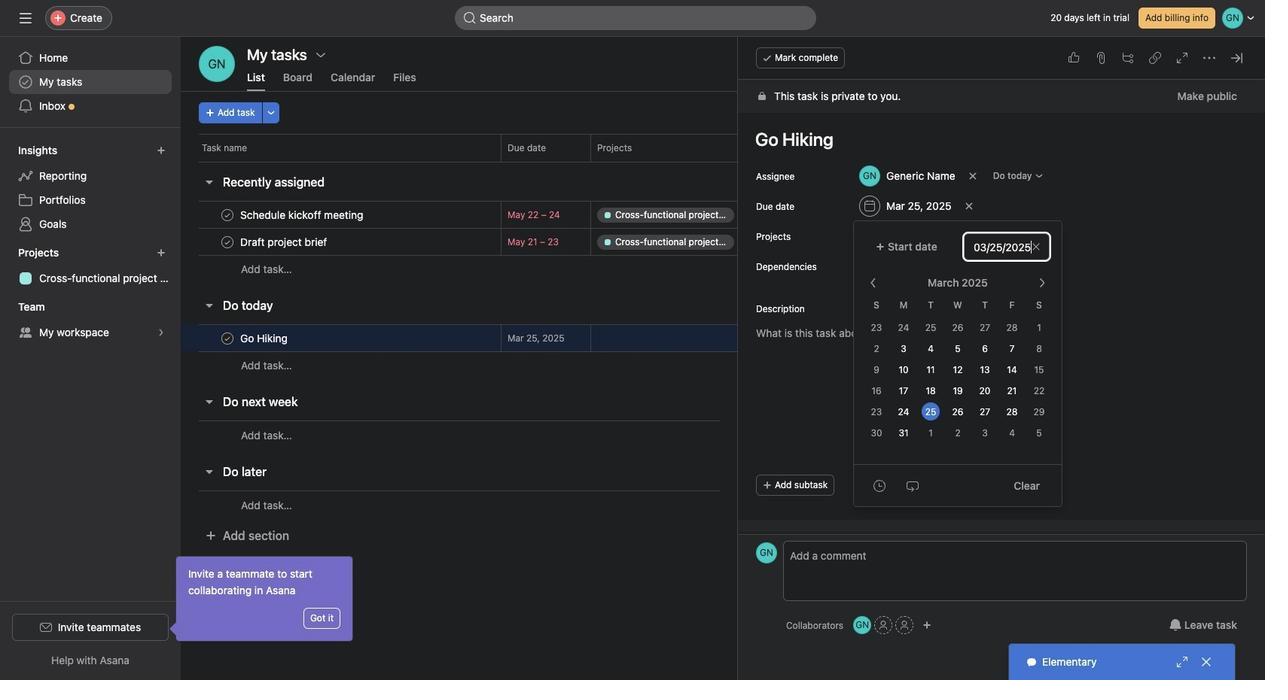 Task type: describe. For each thing, give the bounding box(es) containing it.
Task name text field
[[237, 235, 332, 250]]

copy task link image
[[1149, 52, 1161, 64]]

go hiking dialog
[[738, 37, 1265, 681]]

gn image
[[208, 46, 226, 82]]

mark complete image for draft project brief cell
[[218, 233, 237, 251]]

add subtask image
[[1122, 52, 1134, 64]]

add or remove collaborators image
[[923, 621, 932, 630]]

clear due date image
[[964, 202, 974, 211]]

0 horizontal spatial gn image
[[760, 543, 773, 564]]

1 horizontal spatial gn image
[[856, 617, 869, 635]]

schedule kickoff meeting cell
[[181, 201, 501, 229]]

task name text field for mark complete option in the "schedule kickoff meeting" cell
[[237, 208, 368, 223]]

previous month image
[[868, 277, 880, 289]]

projects element
[[0, 240, 181, 294]]

draft project brief cell
[[181, 228, 501, 256]]

remove assignee image
[[968, 172, 977, 181]]

collapse task list for this group image for header do today tree grid
[[203, 300, 215, 312]]

add time image
[[874, 480, 886, 492]]

header recently assigned tree grid
[[181, 201, 1110, 283]]

show options image
[[315, 49, 327, 61]]

full screen image
[[1176, 52, 1189, 64]]

new insights image
[[157, 146, 166, 155]]

prominent image
[[464, 12, 476, 24]]

new project or portfolio image
[[157, 249, 166, 258]]

see details, my workspace image
[[157, 328, 166, 337]]

clear due date image
[[1032, 243, 1041, 252]]



Task type: locate. For each thing, give the bounding box(es) containing it.
Task Name text field
[[746, 122, 1247, 157]]

0 vertical spatial mark complete checkbox
[[218, 206, 237, 224]]

0 vertical spatial collapse task list for this group image
[[203, 176, 215, 188]]

tooltip
[[172, 557, 352, 642]]

task name text field inside go hiking cell
[[237, 331, 292, 346]]

close image
[[1201, 657, 1213, 669]]

hide sidebar image
[[20, 12, 32, 24]]

1 collapse task list for this group image from the top
[[203, 176, 215, 188]]

collapse task list for this group image
[[203, 396, 215, 408]]

global element
[[0, 37, 181, 127]]

mark complete image
[[218, 330, 237, 348]]

3 collapse task list for this group image from the top
[[203, 466, 215, 478]]

main content
[[738, 80, 1265, 612]]

insights element
[[0, 137, 181, 240]]

expand elementary image
[[1176, 657, 1189, 669]]

mark complete image inside the "schedule kickoff meeting" cell
[[218, 206, 237, 224]]

1 mark complete checkbox from the top
[[218, 206, 237, 224]]

collapse task list for this group image for header recently assigned tree grid
[[203, 176, 215, 188]]

more actions image
[[266, 108, 275, 117]]

task name text field up task name text field
[[237, 208, 368, 223]]

collapse task list for this group image
[[203, 176, 215, 188], [203, 300, 215, 312], [203, 466, 215, 478]]

move tasks between sections image
[[477, 334, 486, 343]]

Due date text field
[[964, 233, 1050, 261]]

1 vertical spatial gn image
[[856, 617, 869, 635]]

mark complete image inside draft project brief cell
[[218, 233, 237, 251]]

task name text field for mark complete checkbox
[[237, 331, 292, 346]]

teams element
[[0, 294, 181, 348]]

more actions for this task image
[[1204, 52, 1216, 64]]

Mark complete checkbox
[[218, 206, 237, 224], [218, 233, 237, 251]]

mark complete checkbox for draft project brief cell
[[218, 233, 237, 251]]

Mark complete checkbox
[[218, 330, 237, 348]]

close details image
[[1231, 52, 1243, 64]]

go hiking cell
[[181, 325, 501, 352]]

0 likes. click to like this task image
[[1068, 52, 1080, 64]]

0 vertical spatial mark complete image
[[218, 206, 237, 224]]

0 vertical spatial task name text field
[[237, 208, 368, 223]]

1 task name text field from the top
[[237, 208, 368, 223]]

next month image
[[1036, 277, 1048, 289]]

2 vertical spatial collapse task list for this group image
[[203, 466, 215, 478]]

2 mark complete checkbox from the top
[[218, 233, 237, 251]]

2 task name text field from the top
[[237, 331, 292, 346]]

task name text field inside the "schedule kickoff meeting" cell
[[237, 208, 368, 223]]

1 vertical spatial task name text field
[[237, 331, 292, 346]]

list box
[[455, 6, 816, 30]]

mark complete image for the "schedule kickoff meeting" cell
[[218, 206, 237, 224]]

1 vertical spatial collapse task list for this group image
[[203, 300, 215, 312]]

mark complete checkbox inside the "schedule kickoff meeting" cell
[[218, 206, 237, 224]]

2 mark complete image from the top
[[218, 233, 237, 251]]

1 vertical spatial mark complete image
[[218, 233, 237, 251]]

mark complete image
[[218, 206, 237, 224], [218, 233, 237, 251]]

1 vertical spatial mark complete checkbox
[[218, 233, 237, 251]]

row
[[181, 134, 1110, 162], [199, 161, 1092, 163], [181, 201, 1110, 229], [181, 228, 1110, 256], [181, 255, 1110, 283], [181, 325, 1110, 352], [181, 352, 1110, 380], [181, 421, 1110, 450], [181, 491, 1110, 520]]

header do today tree grid
[[181, 325, 1110, 380]]

mark complete checkbox inside draft project brief cell
[[218, 233, 237, 251]]

attachments: add a file to this task, go hiking image
[[1095, 52, 1107, 64]]

0 vertical spatial gn image
[[760, 543, 773, 564]]

1 mark complete image from the top
[[218, 206, 237, 224]]

gn image
[[760, 543, 773, 564], [856, 617, 869, 635]]

task name text field right mark complete checkbox
[[237, 331, 292, 346]]

set to repeat image
[[907, 480, 919, 492]]

mark complete checkbox for the "schedule kickoff meeting" cell
[[218, 206, 237, 224]]

Task name text field
[[237, 208, 368, 223], [237, 331, 292, 346]]

2 collapse task list for this group image from the top
[[203, 300, 215, 312]]



Task type: vqa. For each thing, say whether or not it's contained in the screenshot.
1st Mark complete icon from the bottom
yes



